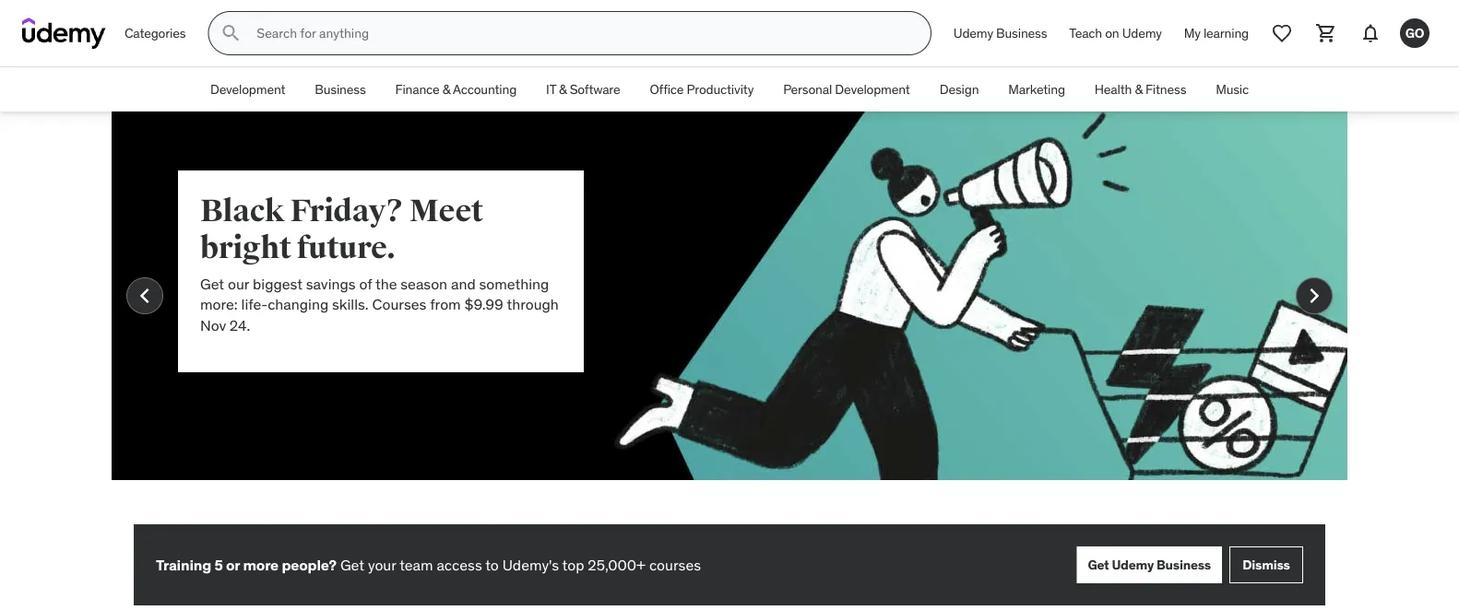 Task type: locate. For each thing, give the bounding box(es) containing it.
on
[[1105, 25, 1120, 41]]

more
[[243, 556, 279, 575]]

development link
[[196, 67, 300, 112]]

skills.
[[332, 295, 369, 314]]

1 development from the left
[[210, 81, 285, 98]]

& for accounting
[[443, 81, 450, 98]]

3 & from the left
[[1135, 81, 1143, 98]]

black friday? meet bright future. get our biggest savings of the season and something more: life-changing skills. courses from $9.99 through nov 24.
[[200, 192, 559, 335]]

teach on udemy
[[1070, 25, 1162, 41]]

development right personal
[[835, 81, 910, 98]]

training 5 or more people? get your team access to udemy's top 25,000+ courses
[[156, 556, 701, 575]]

carousel element
[[112, 112, 1348, 525]]

teach
[[1070, 25, 1102, 41]]

& right finance
[[443, 81, 450, 98]]

categories
[[125, 25, 186, 41]]

finance & accounting link
[[381, 67, 531, 112]]

1 horizontal spatial business
[[996, 25, 1047, 41]]

get inside the black friday? meet bright future. get our biggest savings of the season and something more: life-changing skills. courses from $9.99 through nov 24.
[[200, 274, 224, 293]]

0 horizontal spatial business
[[315, 81, 366, 98]]

2 vertical spatial business
[[1157, 557, 1211, 573]]

& right it
[[559, 81, 567, 98]]

music
[[1216, 81, 1249, 98]]

1 horizontal spatial development
[[835, 81, 910, 98]]

health & fitness link
[[1080, 67, 1201, 112]]

$9.99
[[465, 295, 504, 314]]

development
[[210, 81, 285, 98], [835, 81, 910, 98]]

& right health
[[1135, 81, 1143, 98]]

business left the dismiss
[[1157, 557, 1211, 573]]

productivity
[[687, 81, 754, 98]]

friday?
[[290, 192, 404, 230]]

get
[[200, 274, 224, 293], [340, 556, 364, 575], [1088, 557, 1109, 573]]

business left finance
[[315, 81, 366, 98]]

1 horizontal spatial &
[[559, 81, 567, 98]]

1 & from the left
[[443, 81, 450, 98]]

dismiss
[[1243, 557, 1290, 573]]

Search for anything text field
[[253, 18, 909, 49]]

courses
[[649, 556, 701, 575]]

my
[[1184, 25, 1201, 41]]

changing
[[268, 295, 329, 314]]

0 vertical spatial business
[[996, 25, 1047, 41]]

or
[[226, 556, 240, 575]]

meet
[[409, 192, 483, 230]]

fitness
[[1146, 81, 1187, 98]]

notifications image
[[1360, 22, 1382, 44]]

&
[[443, 81, 450, 98], [559, 81, 567, 98], [1135, 81, 1143, 98]]

office productivity link
[[635, 67, 769, 112]]

business up the marketing
[[996, 25, 1047, 41]]

2 & from the left
[[559, 81, 567, 98]]

office productivity
[[650, 81, 754, 98]]

it & software link
[[531, 67, 635, 112]]

0 horizontal spatial &
[[443, 81, 450, 98]]

5
[[214, 556, 223, 575]]

2 horizontal spatial business
[[1157, 557, 1211, 573]]

the
[[375, 274, 397, 293]]

business
[[996, 25, 1047, 41], [315, 81, 366, 98], [1157, 557, 1211, 573]]

personal
[[783, 81, 832, 98]]

my learning link
[[1173, 11, 1260, 55]]

dismiss button
[[1230, 547, 1304, 584]]

learning
[[1204, 25, 1249, 41]]

software
[[570, 81, 620, 98]]

finance
[[395, 81, 440, 98]]

0 horizontal spatial get
[[200, 274, 224, 293]]

black
[[200, 192, 285, 230]]

udemy image
[[22, 18, 106, 49]]

courses
[[372, 295, 427, 314]]

savings
[[306, 274, 356, 293]]

my learning
[[1184, 25, 1249, 41]]

udemy
[[954, 25, 994, 41], [1122, 25, 1162, 41], [1112, 557, 1154, 573]]

life-
[[241, 295, 268, 314]]

0 horizontal spatial development
[[210, 81, 285, 98]]

through
[[507, 295, 559, 314]]

2 development from the left
[[835, 81, 910, 98]]

24.
[[230, 316, 250, 335]]

team
[[400, 556, 433, 575]]

biggest
[[253, 274, 303, 293]]

development down submit search icon
[[210, 81, 285, 98]]

2 horizontal spatial &
[[1135, 81, 1143, 98]]

1 horizontal spatial get
[[340, 556, 364, 575]]

accounting
[[453, 81, 517, 98]]

udemy business link
[[943, 11, 1058, 55]]

nov
[[200, 316, 226, 335]]

business link
[[300, 67, 381, 112]]

udemy business
[[954, 25, 1047, 41]]

design
[[940, 81, 979, 98]]



Task type: vqa. For each thing, say whether or not it's contained in the screenshot.
'future.'
yes



Task type: describe. For each thing, give the bounding box(es) containing it.
2 horizontal spatial get
[[1088, 557, 1109, 573]]

to
[[486, 556, 499, 575]]

25,000+
[[588, 556, 646, 575]]

health & fitness
[[1095, 81, 1187, 98]]

office
[[650, 81, 684, 98]]

access
[[437, 556, 482, 575]]

finance & accounting
[[395, 81, 517, 98]]

music link
[[1201, 67, 1264, 112]]

personal development
[[783, 81, 910, 98]]

people?
[[282, 556, 337, 575]]

future.
[[297, 229, 396, 267]]

teach on udemy link
[[1058, 11, 1173, 55]]

go link
[[1393, 11, 1437, 55]]

top
[[562, 556, 584, 575]]

marketing link
[[994, 67, 1080, 112]]

design link
[[925, 67, 994, 112]]

get udemy business
[[1088, 557, 1211, 573]]

from
[[430, 295, 461, 314]]

marketing
[[1009, 81, 1065, 98]]

get for training 5 or more people?
[[340, 556, 364, 575]]

get for black friday? meet bright future.
[[200, 274, 224, 293]]

of
[[359, 274, 372, 293]]

bright
[[200, 229, 291, 267]]

more:
[[200, 295, 238, 314]]

previous image
[[130, 281, 160, 311]]

it & software
[[546, 81, 620, 98]]

personal development link
[[769, 67, 925, 112]]

wishlist image
[[1271, 22, 1293, 44]]

our
[[228, 274, 249, 293]]

categories button
[[113, 11, 197, 55]]

next image
[[1300, 281, 1329, 311]]

1 vertical spatial business
[[315, 81, 366, 98]]

your
[[368, 556, 396, 575]]

development inside 'link'
[[210, 81, 285, 98]]

& for fitness
[[1135, 81, 1143, 98]]

health
[[1095, 81, 1132, 98]]

shopping cart with 0 items image
[[1316, 22, 1338, 44]]

go
[[1406, 25, 1425, 41]]

get udemy business link
[[1077, 547, 1222, 584]]

season
[[401, 274, 448, 293]]

something
[[479, 274, 549, 293]]

& for software
[[559, 81, 567, 98]]

it
[[546, 81, 556, 98]]

udemy's
[[503, 556, 559, 575]]

training
[[156, 556, 211, 575]]

submit search image
[[220, 22, 242, 44]]

and
[[451, 274, 476, 293]]



